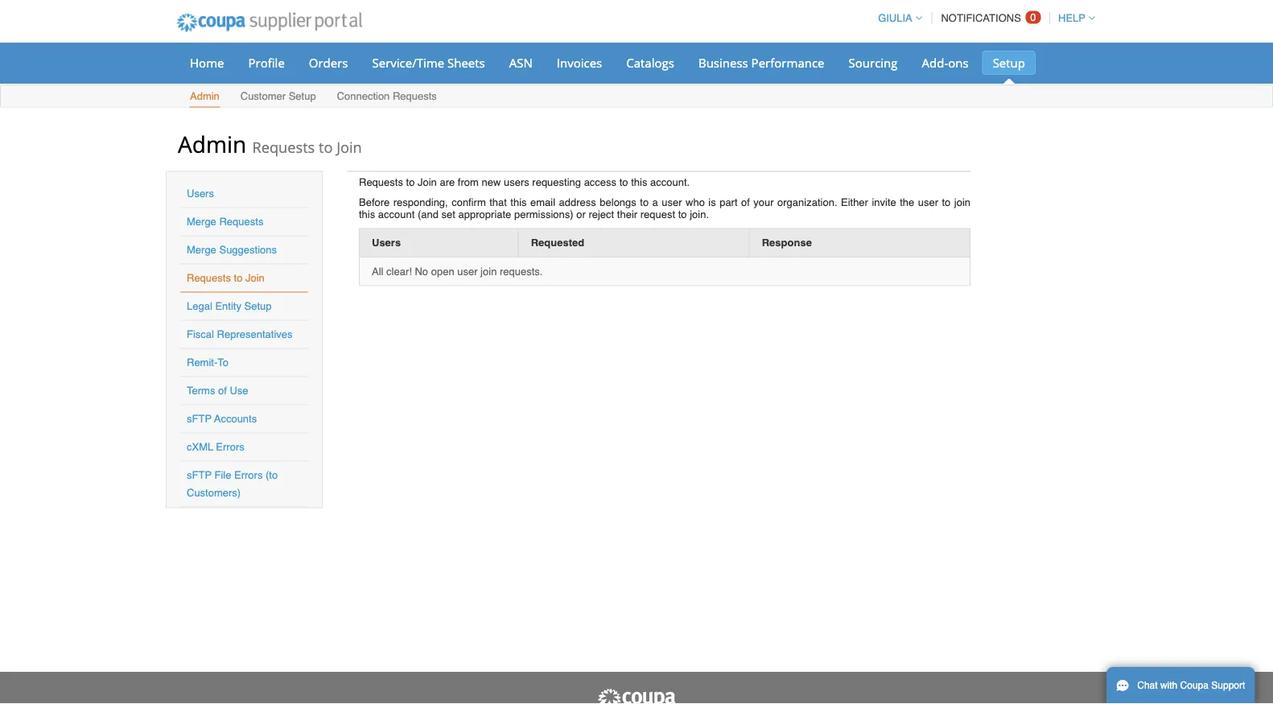 Task type: describe. For each thing, give the bounding box(es) containing it.
part
[[720, 196, 738, 208]]

requested
[[531, 237, 585, 249]]

service/time sheets
[[372, 54, 485, 71]]

your
[[754, 196, 774, 208]]

1 horizontal spatial coupa supplier portal image
[[597, 688, 677, 704]]

clear!
[[386, 265, 412, 277]]

cxml errors
[[187, 441, 245, 453]]

1 horizontal spatial this
[[511, 196, 527, 208]]

with
[[1161, 680, 1178, 692]]

0 vertical spatial coupa supplier portal image
[[166, 2, 373, 43]]

join inside admin requests to join
[[337, 137, 362, 157]]

chat with coupa support
[[1138, 680, 1246, 692]]

2 vertical spatial setup
[[244, 300, 272, 312]]

add-
[[922, 54, 949, 71]]

cxml errors link
[[187, 441, 245, 453]]

profile link
[[238, 51, 295, 75]]

cxml
[[187, 441, 213, 453]]

admin for admin
[[190, 90, 220, 102]]

use
[[230, 385, 248, 397]]

requests to join
[[187, 272, 265, 284]]

request
[[641, 208, 676, 220]]

home
[[190, 54, 224, 71]]

connection
[[337, 90, 390, 102]]

merge requests
[[187, 216, 264, 228]]

their
[[617, 208, 638, 220]]

terms of use
[[187, 385, 248, 397]]

business
[[699, 54, 749, 71]]

service/time sheets link
[[362, 51, 496, 75]]

business performance
[[699, 54, 825, 71]]

open
[[431, 265, 455, 277]]

set
[[442, 208, 456, 220]]

ons
[[949, 54, 969, 71]]

0
[[1031, 11, 1037, 23]]

notifications 0
[[941, 11, 1037, 24]]

(to
[[266, 469, 278, 481]]

confirm
[[452, 196, 486, 208]]

requests to join link
[[187, 272, 265, 284]]

remit-to
[[187, 357, 229, 369]]

merge for merge requests
[[187, 216, 216, 228]]

all
[[372, 265, 384, 277]]

new
[[482, 176, 501, 188]]

1 vertical spatial join
[[481, 265, 497, 277]]

home link
[[180, 51, 235, 75]]

0 horizontal spatial of
[[218, 385, 227, 397]]

who
[[686, 196, 705, 208]]

admin link
[[189, 87, 220, 107]]

profile
[[248, 54, 285, 71]]

1 horizontal spatial users
[[372, 237, 401, 249]]

join for requests to join
[[246, 272, 265, 284]]

2 horizontal spatial user
[[918, 196, 939, 208]]

errors inside sftp file errors (to customers)
[[234, 469, 263, 481]]

requests to join are from new users requesting access to this account. before responding, confirm that this email address belongs to a user who is part of your organization. either invite the user to join this account (and set appropriate permissions) or reject their request to join.
[[359, 176, 971, 220]]

2 horizontal spatial this
[[631, 176, 648, 188]]

asn
[[509, 54, 533, 71]]

help
[[1059, 12, 1086, 24]]

catalogs link
[[616, 51, 685, 75]]

legal
[[187, 300, 212, 312]]

sftp file errors (to customers) link
[[187, 469, 278, 499]]

merge for merge suggestions
[[187, 244, 216, 256]]

setup inside setup link
[[993, 54, 1026, 71]]

0 horizontal spatial this
[[359, 208, 375, 220]]

asn link
[[499, 51, 543, 75]]

requests for admin
[[252, 137, 315, 157]]

remit-to link
[[187, 357, 229, 369]]

to
[[218, 357, 229, 369]]

connection requests link
[[336, 87, 438, 107]]

admin requests to join
[[178, 128, 362, 159]]

terms of use link
[[187, 385, 248, 397]]

0 horizontal spatial users
[[187, 188, 214, 200]]

setup link
[[983, 51, 1036, 75]]

responding,
[[393, 196, 448, 208]]

service/time
[[372, 54, 444, 71]]

sftp for sftp accounts
[[187, 413, 212, 425]]

invoices link
[[546, 51, 613, 75]]

all clear! no open user join requests.
[[372, 265, 543, 277]]

connection requests
[[337, 90, 437, 102]]

legal entity setup
[[187, 300, 272, 312]]

accounts
[[214, 413, 257, 425]]

fiscal
[[187, 328, 214, 341]]

address
[[559, 196, 596, 208]]

no
[[415, 265, 428, 277]]

chat
[[1138, 680, 1158, 692]]

requests for connection
[[393, 90, 437, 102]]

or
[[577, 208, 586, 220]]

merge requests link
[[187, 216, 264, 228]]

sheets
[[448, 54, 485, 71]]

requests for merge
[[219, 216, 264, 228]]

customer setup link
[[240, 87, 317, 107]]



Task type: locate. For each thing, give the bounding box(es) containing it.
admin for admin requests to join
[[178, 128, 247, 159]]

belongs
[[600, 196, 637, 208]]

organization.
[[778, 196, 838, 208]]

errors left (to
[[234, 469, 263, 481]]

1 merge from the top
[[187, 216, 216, 228]]

admin down admin link
[[178, 128, 247, 159]]

sftp up cxml
[[187, 413, 212, 425]]

performance
[[752, 54, 825, 71]]

2 horizontal spatial setup
[[993, 54, 1026, 71]]

this down users
[[511, 196, 527, 208]]

1 vertical spatial errors
[[234, 469, 263, 481]]

requesting
[[532, 176, 581, 188]]

coupa
[[1181, 680, 1209, 692]]

join for requests to join are from new users requesting access to this account. before responding, confirm that this email address belongs to a user who is part of your organization. either invite the user to join this account (and set appropriate permissions) or reject their request to join.
[[418, 176, 437, 188]]

sftp
[[187, 413, 212, 425], [187, 469, 212, 481]]

join inside requests to join are from new users requesting access to this account. before responding, confirm that this email address belongs to a user who is part of your organization. either invite the user to join this account (and set appropriate permissions) or reject their request to join.
[[955, 196, 971, 208]]

1 vertical spatial admin
[[178, 128, 247, 159]]

setup right 'customer'
[[289, 90, 316, 102]]

customer
[[241, 90, 286, 102]]

2 merge from the top
[[187, 244, 216, 256]]

help link
[[1051, 12, 1096, 24]]

response
[[762, 237, 812, 249]]

merge
[[187, 216, 216, 228], [187, 244, 216, 256]]

0 vertical spatial users
[[187, 188, 214, 200]]

merge down 'merge requests'
[[187, 244, 216, 256]]

requests down customer setup link
[[252, 137, 315, 157]]

join.
[[690, 208, 709, 220]]

admin down home link on the left
[[190, 90, 220, 102]]

coupa supplier portal image
[[166, 2, 373, 43], [597, 688, 677, 704]]

user right the
[[918, 196, 939, 208]]

1 horizontal spatial of
[[742, 196, 750, 208]]

appropriate
[[459, 208, 512, 220]]

fiscal representatives
[[187, 328, 293, 341]]

entity
[[215, 300, 241, 312]]

sftp accounts
[[187, 413, 257, 425]]

0 vertical spatial merge
[[187, 216, 216, 228]]

to inside admin requests to join
[[319, 137, 333, 157]]

sftp up customers)
[[187, 469, 212, 481]]

1 horizontal spatial setup
[[289, 90, 316, 102]]

requests up before
[[359, 176, 403, 188]]

merge suggestions link
[[187, 244, 277, 256]]

0 vertical spatial of
[[742, 196, 750, 208]]

is
[[709, 196, 716, 208]]

users
[[187, 188, 214, 200], [372, 237, 401, 249]]

sftp for sftp file errors (to customers)
[[187, 469, 212, 481]]

invoices
[[557, 54, 602, 71]]

merge down the users link
[[187, 216, 216, 228]]

requests up "suggestions" on the left top of page
[[219, 216, 264, 228]]

1 vertical spatial join
[[418, 176, 437, 188]]

invite
[[872, 196, 897, 208]]

reject
[[589, 208, 614, 220]]

join right the
[[955, 196, 971, 208]]

merge suggestions
[[187, 244, 277, 256]]

0 horizontal spatial coupa supplier portal image
[[166, 2, 373, 43]]

1 horizontal spatial join
[[955, 196, 971, 208]]

2 sftp from the top
[[187, 469, 212, 481]]

user right a
[[662, 196, 682, 208]]

customer setup
[[241, 90, 316, 102]]

1 vertical spatial sftp
[[187, 469, 212, 481]]

0 vertical spatial setup
[[993, 54, 1026, 71]]

join down connection
[[337, 137, 362, 157]]

1 vertical spatial setup
[[289, 90, 316, 102]]

legal entity setup link
[[187, 300, 272, 312]]

1 vertical spatial of
[[218, 385, 227, 397]]

representatives
[[217, 328, 293, 341]]

of inside requests to join are from new users requesting access to this account. before responding, confirm that this email address belongs to a user who is part of your organization. either invite the user to join this account (and set appropriate permissions) or reject their request to join.
[[742, 196, 750, 208]]

this up the belongs
[[631, 176, 648, 188]]

admin
[[190, 90, 220, 102], [178, 128, 247, 159]]

permissions)
[[514, 208, 574, 220]]

of right part
[[742, 196, 750, 208]]

requests inside admin requests to join
[[252, 137, 315, 157]]

sftp inside sftp file errors (to customers)
[[187, 469, 212, 481]]

support
[[1212, 680, 1246, 692]]

0 horizontal spatial join
[[481, 265, 497, 277]]

1 vertical spatial users
[[372, 237, 401, 249]]

1 horizontal spatial user
[[662, 196, 682, 208]]

0 vertical spatial admin
[[190, 90, 220, 102]]

of
[[742, 196, 750, 208], [218, 385, 227, 397]]

errors
[[216, 441, 245, 453], [234, 469, 263, 481]]

sourcing link
[[839, 51, 909, 75]]

setup up representatives
[[244, 300, 272, 312]]

join
[[955, 196, 971, 208], [481, 265, 497, 277]]

sftp accounts link
[[187, 413, 257, 425]]

fiscal representatives link
[[187, 328, 293, 341]]

navigation containing notifications 0
[[871, 2, 1096, 34]]

sftp file errors (to customers)
[[187, 469, 278, 499]]

0 vertical spatial join
[[337, 137, 362, 157]]

requests down service/time
[[393, 90, 437, 102]]

users up merge requests link
[[187, 188, 214, 200]]

notifications
[[941, 12, 1022, 24]]

user right open
[[457, 265, 478, 277]]

sourcing
[[849, 54, 898, 71]]

requests.
[[500, 265, 543, 277]]

requests up legal
[[187, 272, 231, 284]]

remit-
[[187, 357, 218, 369]]

add-ons link
[[912, 51, 979, 75]]

account.
[[651, 176, 690, 188]]

email
[[531, 196, 556, 208]]

setup inside customer setup link
[[289, 90, 316, 102]]

file
[[214, 469, 231, 481]]

2 vertical spatial join
[[246, 272, 265, 284]]

0 horizontal spatial join
[[246, 272, 265, 284]]

either
[[841, 196, 869, 208]]

are
[[440, 176, 455, 188]]

join down "suggestions" on the left top of page
[[246, 272, 265, 284]]

requests
[[393, 90, 437, 102], [252, 137, 315, 157], [359, 176, 403, 188], [219, 216, 264, 228], [187, 272, 231, 284]]

users
[[504, 176, 530, 188]]

join inside requests to join are from new users requesting access to this account. before responding, confirm that this email address belongs to a user who is part of your organization. either invite the user to join this account (and set appropriate permissions) or reject their request to join.
[[418, 176, 437, 188]]

setup
[[993, 54, 1026, 71], [289, 90, 316, 102], [244, 300, 272, 312]]

1 sftp from the top
[[187, 413, 212, 425]]

join left requests.
[[481, 265, 497, 277]]

2 horizontal spatial join
[[418, 176, 437, 188]]

navigation
[[871, 2, 1096, 34]]

a
[[653, 196, 658, 208]]

this left account
[[359, 208, 375, 220]]

catalogs
[[627, 54, 675, 71]]

access
[[584, 176, 617, 188]]

0 vertical spatial errors
[[216, 441, 245, 453]]

0 horizontal spatial setup
[[244, 300, 272, 312]]

join left are
[[418, 176, 437, 188]]

terms
[[187, 385, 215, 397]]

from
[[458, 176, 479, 188]]

0 horizontal spatial user
[[457, 265, 478, 277]]

users link
[[187, 188, 214, 200]]

join
[[337, 137, 362, 157], [418, 176, 437, 188], [246, 272, 265, 284]]

users up all at the left
[[372, 237, 401, 249]]

requests inside requests to join are from new users requesting access to this account. before responding, confirm that this email address belongs to a user who is part of your organization. either invite the user to join this account (and set appropriate permissions) or reject their request to join.
[[359, 176, 403, 188]]

business performance link
[[688, 51, 835, 75]]

setup down notifications 0
[[993, 54, 1026, 71]]

errors down the accounts
[[216, 441, 245, 453]]

giulia
[[878, 12, 913, 24]]

(and
[[418, 208, 439, 220]]

0 vertical spatial join
[[955, 196, 971, 208]]

1 horizontal spatial join
[[337, 137, 362, 157]]

giulia link
[[871, 12, 922, 24]]

0 vertical spatial sftp
[[187, 413, 212, 425]]

the
[[900, 196, 915, 208]]

1 vertical spatial merge
[[187, 244, 216, 256]]

chat with coupa support button
[[1107, 667, 1255, 704]]

to
[[319, 137, 333, 157], [406, 176, 415, 188], [620, 176, 628, 188], [640, 196, 649, 208], [942, 196, 951, 208], [678, 208, 687, 220], [234, 272, 243, 284]]

1 vertical spatial coupa supplier portal image
[[597, 688, 677, 704]]

of left use
[[218, 385, 227, 397]]



Task type: vqa. For each thing, say whether or not it's contained in the screenshot.
'IT' associated with IT Software and Applications
no



